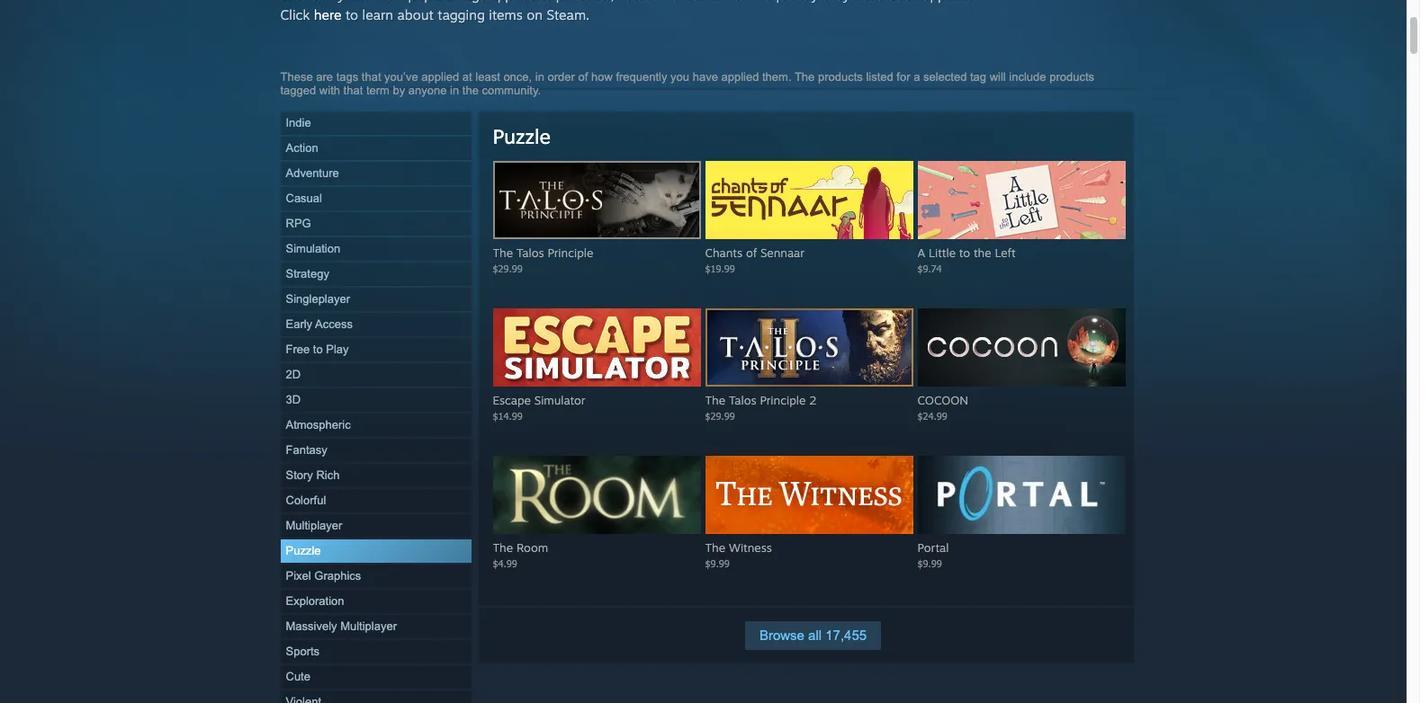 Task type: describe. For each thing, give the bounding box(es) containing it.
2 products from the left
[[1050, 70, 1095, 84]]

portal $9.99
[[918, 541, 949, 570]]

the witness $9.99
[[705, 541, 772, 570]]

all
[[808, 628, 822, 644]]

talos for the talos principle
[[517, 246, 544, 260]]

talos for the talos principle 2
[[729, 393, 757, 408]]

puzzle link
[[493, 124, 551, 149]]

$14.99
[[493, 411, 523, 422]]

of inside these are tags that you've applied at least once, in order of how frequently you have applied them. the products listed for a selected tag will include products tagged with that term by anyone in the community.
[[578, 70, 588, 84]]

them.
[[763, 70, 792, 84]]

massively multiplayer
[[286, 620, 397, 634]]

the for the room
[[493, 541, 513, 555]]

a little to the left $9.74
[[918, 246, 1016, 275]]

include
[[1009, 70, 1047, 84]]

on
[[527, 6, 543, 23]]

rich
[[316, 469, 340, 483]]

action
[[286, 141, 318, 155]]

0 horizontal spatial in
[[450, 84, 459, 97]]

portal
[[918, 541, 949, 555]]

steam.
[[547, 6, 590, 23]]

listed
[[866, 70, 894, 84]]

the for the talos principle 2
[[705, 393, 726, 408]]

atmospheric
[[286, 419, 351, 432]]

sennaar
[[761, 246, 805, 260]]

principle for the talos principle
[[548, 246, 594, 260]]

the talos principle 2 $29.99
[[705, 393, 817, 422]]

0 vertical spatial puzzle
[[493, 124, 551, 149]]

simulator
[[534, 393, 586, 408]]

escape simulator $14.99
[[493, 393, 586, 422]]

selected
[[924, 70, 967, 84]]

0 vertical spatial multiplayer
[[286, 519, 342, 533]]

story
[[286, 469, 313, 483]]

left
[[995, 246, 1016, 260]]

play
[[326, 343, 349, 356]]

casual
[[286, 192, 322, 205]]

singleplayer
[[286, 293, 350, 306]]

fantasy
[[286, 444, 327, 457]]

access
[[315, 318, 353, 331]]

that right with
[[344, 84, 363, 97]]

simulation
[[286, 242, 340, 256]]

chants of sennaar $19.99
[[705, 246, 805, 275]]

room
[[517, 541, 548, 555]]

browse all 17,455
[[760, 628, 867, 644]]

have
[[693, 70, 718, 84]]

these
[[280, 70, 313, 84]]

at
[[463, 70, 472, 84]]

1 vertical spatial puzzle
[[286, 545, 321, 558]]

of inside chants of sennaar $19.99
[[746, 246, 757, 260]]

how
[[591, 70, 613, 84]]

by
[[393, 84, 405, 97]]

tags
[[336, 70, 358, 84]]

indie
[[286, 116, 311, 130]]

for
[[897, 70, 911, 84]]

cute
[[286, 671, 311, 684]]

with
[[319, 84, 340, 97]]

free to play
[[286, 343, 349, 356]]

$4.99
[[493, 558, 517, 570]]

the talos principle $29.99
[[493, 246, 594, 275]]

cocoon $24.99
[[918, 393, 969, 422]]

cocoon
[[918, 393, 969, 408]]

you
[[671, 70, 690, 84]]

once,
[[504, 70, 532, 84]]

witness
[[729, 541, 772, 555]]

17,455
[[826, 628, 867, 644]]

early
[[286, 318, 312, 331]]

$29.99 inside the talos principle 2 $29.99
[[705, 411, 735, 422]]

chants
[[705, 246, 743, 260]]

are
[[316, 70, 333, 84]]

graphics
[[314, 570, 361, 583]]

3d
[[286, 393, 301, 407]]

to for learn
[[346, 6, 358, 23]]

escape
[[493, 393, 531, 408]]

tag
[[970, 70, 987, 84]]



Task type: locate. For each thing, give the bounding box(es) containing it.
pixel graphics
[[286, 570, 361, 583]]

0 horizontal spatial principle
[[548, 246, 594, 260]]

2 applied from the left
[[722, 70, 759, 84]]

1 vertical spatial talos
[[729, 393, 757, 408]]

talos inside the talos principle 2 $29.99
[[729, 393, 757, 408]]

0 horizontal spatial to
[[313, 343, 323, 356]]

principle inside the talos principle $29.99
[[548, 246, 594, 260]]

talos inside the talos principle $29.99
[[517, 246, 544, 260]]

$9.99 inside the witness $9.99
[[705, 558, 730, 570]]

items
[[489, 6, 523, 23]]

the inside the witness $9.99
[[705, 541, 726, 555]]

0 vertical spatial talos
[[517, 246, 544, 260]]

1 horizontal spatial products
[[1050, 70, 1095, 84]]

$9.99 inside portal $9.99
[[918, 558, 942, 570]]

to right little on the top of page
[[960, 246, 971, 260]]

term
[[366, 84, 390, 97]]

0 horizontal spatial of
[[578, 70, 588, 84]]

of right chants
[[746, 246, 757, 260]]

1 horizontal spatial principle
[[760, 393, 806, 408]]

2 $9.99 from the left
[[918, 558, 942, 570]]

the inside these are tags that you've applied at least once, in order of how frequently you have applied them. the products listed for a selected tag will include products tagged with that term by anyone in the community.
[[795, 70, 815, 84]]

a
[[914, 70, 920, 84]]

principle inside the talos principle 2 $29.99
[[760, 393, 806, 408]]

to left play
[[313, 343, 323, 356]]

exploration
[[286, 595, 344, 609]]

strategy
[[286, 267, 329, 281]]

0 horizontal spatial the
[[463, 84, 479, 97]]

to inside a little to the left $9.74
[[960, 246, 971, 260]]

principle
[[548, 246, 594, 260], [760, 393, 806, 408]]

in left at
[[450, 84, 459, 97]]

1 vertical spatial principle
[[760, 393, 806, 408]]

you've
[[385, 70, 418, 84]]

tagging
[[438, 6, 485, 23]]

colorful
[[286, 494, 326, 508]]

1 $9.99 from the left
[[705, 558, 730, 570]]

1 horizontal spatial $9.99
[[918, 558, 942, 570]]

applied left at
[[422, 70, 459, 84]]

0 horizontal spatial $29.99
[[493, 263, 523, 275]]

here link
[[314, 6, 342, 23]]

2 vertical spatial to
[[313, 343, 323, 356]]

of left how
[[578, 70, 588, 84]]

0 horizontal spatial puzzle
[[286, 545, 321, 558]]

the
[[463, 84, 479, 97], [974, 246, 992, 260]]

pixel
[[286, 570, 311, 583]]

1 vertical spatial of
[[746, 246, 757, 260]]

click here to learn about tagging items on steam.
[[280, 6, 590, 23]]

the inside these are tags that you've applied at least once, in order of how frequently you have applied them. the products listed for a selected tag will include products tagged with that term by anyone in the community.
[[463, 84, 479, 97]]

multiplayer right massively
[[340, 620, 397, 634]]

1 horizontal spatial to
[[346, 6, 358, 23]]

0 vertical spatial principle
[[548, 246, 594, 260]]

community.
[[482, 84, 541, 97]]

to for the
[[960, 246, 971, 260]]

1 horizontal spatial $29.99
[[705, 411, 735, 422]]

to right here
[[346, 6, 358, 23]]

0 horizontal spatial products
[[818, 70, 863, 84]]

the left community.
[[463, 84, 479, 97]]

the for the witness
[[705, 541, 726, 555]]

the inside the talos principle $29.99
[[493, 246, 513, 260]]

talos
[[517, 246, 544, 260], [729, 393, 757, 408]]

$24.99
[[918, 411, 948, 422]]

$9.99
[[705, 558, 730, 570], [918, 558, 942, 570]]

puzzle down community.
[[493, 124, 551, 149]]

1 horizontal spatial of
[[746, 246, 757, 260]]

these are tags that you've applied at least once, in order of how frequently you have applied them. the products listed for a selected tag will include products tagged with that term by anyone in the community.
[[280, 70, 1095, 97]]

principle for the talos principle 2
[[760, 393, 806, 408]]

massively
[[286, 620, 337, 634]]

will
[[990, 70, 1006, 84]]

rpg
[[286, 217, 311, 230]]

products left listed
[[818, 70, 863, 84]]

the for the talos principle
[[493, 246, 513, 260]]

2d
[[286, 368, 301, 382]]

here
[[314, 6, 342, 23]]

applied right have at top
[[722, 70, 759, 84]]

in left order
[[535, 70, 545, 84]]

about
[[398, 6, 434, 23]]

$29.99 inside the talos principle $29.99
[[493, 263, 523, 275]]

puzzle
[[493, 124, 551, 149], [286, 545, 321, 558]]

the inside a little to the left $9.74
[[974, 246, 992, 260]]

2
[[809, 393, 817, 408]]

products
[[818, 70, 863, 84], [1050, 70, 1095, 84]]

the inside the talos principle 2 $29.99
[[705, 393, 726, 408]]

1 vertical spatial the
[[974, 246, 992, 260]]

1 vertical spatial to
[[960, 246, 971, 260]]

products right include
[[1050, 70, 1095, 84]]

learn
[[362, 6, 394, 23]]

1 horizontal spatial talos
[[729, 393, 757, 408]]

least
[[476, 70, 500, 84]]

frequently
[[616, 70, 668, 84]]

applied
[[422, 70, 459, 84], [722, 70, 759, 84]]

$9.99 down witness
[[705, 558, 730, 570]]

the left the left
[[974, 246, 992, 260]]

$19.99
[[705, 263, 735, 275]]

1 horizontal spatial in
[[535, 70, 545, 84]]

browse
[[760, 628, 805, 644]]

sports
[[286, 645, 320, 659]]

$9.99 down portal
[[918, 558, 942, 570]]

in
[[535, 70, 545, 84], [450, 84, 459, 97]]

1 vertical spatial $29.99
[[705, 411, 735, 422]]

0 vertical spatial $29.99
[[493, 263, 523, 275]]

0 horizontal spatial talos
[[517, 246, 544, 260]]

1 products from the left
[[818, 70, 863, 84]]

1 applied from the left
[[422, 70, 459, 84]]

to
[[346, 6, 358, 23], [960, 246, 971, 260], [313, 343, 323, 356]]

puzzle up pixel
[[286, 545, 321, 558]]

the room $4.99
[[493, 541, 548, 570]]

story rich
[[286, 469, 340, 483]]

that right 'tags'
[[362, 70, 381, 84]]

adventure
[[286, 167, 339, 180]]

early access
[[286, 318, 353, 331]]

anyone
[[409, 84, 447, 97]]

click
[[280, 6, 310, 23]]

0 horizontal spatial $9.99
[[705, 558, 730, 570]]

1 horizontal spatial puzzle
[[493, 124, 551, 149]]

free
[[286, 343, 310, 356]]

the
[[795, 70, 815, 84], [493, 246, 513, 260], [705, 393, 726, 408], [493, 541, 513, 555], [705, 541, 726, 555]]

order
[[548, 70, 575, 84]]

tagged
[[280, 84, 316, 97]]

1 horizontal spatial applied
[[722, 70, 759, 84]]

of
[[578, 70, 588, 84], [746, 246, 757, 260]]

the inside the room $4.99
[[493, 541, 513, 555]]

2 horizontal spatial to
[[960, 246, 971, 260]]

that
[[362, 70, 381, 84], [344, 84, 363, 97]]

1 vertical spatial multiplayer
[[340, 620, 397, 634]]

$29.99
[[493, 263, 523, 275], [705, 411, 735, 422]]

multiplayer down 'colorful' at the left
[[286, 519, 342, 533]]

1 horizontal spatial the
[[974, 246, 992, 260]]

0 vertical spatial the
[[463, 84, 479, 97]]

a
[[918, 246, 926, 260]]

browse all 17,455 link
[[745, 622, 881, 651]]

$9.74
[[918, 263, 942, 275]]

little
[[929, 246, 956, 260]]

0 vertical spatial of
[[578, 70, 588, 84]]

0 horizontal spatial applied
[[422, 70, 459, 84]]

0 vertical spatial to
[[346, 6, 358, 23]]



Task type: vqa. For each thing, say whether or not it's contained in the screenshot.
stored.
no



